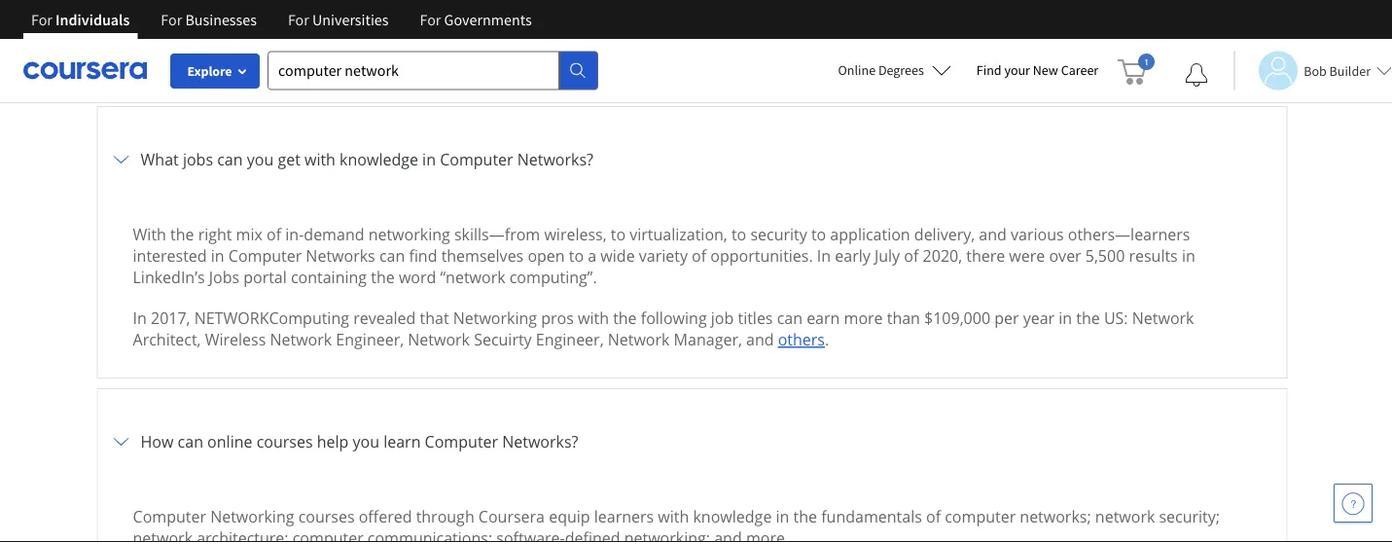 Task type: locate. For each thing, give the bounding box(es) containing it.
1 vertical spatial knowledge
[[693, 506, 772, 527]]

with right get
[[305, 149, 336, 170]]

network left security;
[[1096, 506, 1156, 527]]

in right "year"
[[1059, 307, 1073, 328]]

reaching
[[294, 4, 357, 25]]

computer inside with the right mix of in-demand networking skills—from wireless, to virtualization, to security to application delivery, and various others—learners interested in computer networks can find themselves open to a wide variety of opportunities. in early july of 2020, there were over 5,500 results in linkedin's jobs portal containing the word "network computing".
[[229, 245, 302, 266]]

and inside in 2017, networkcomputing revealed that networking pros with the following job titles can earn more than $109,000 per year in the us: network architect, wireless network engineer, network secuirty engineer, network manager, and
[[746, 329, 774, 350]]

governments
[[444, 10, 532, 29]]

and inside in order to ensure far-reaching networks of devices can stay connected, computer networks are important to learn about—especially as organizations increasingly allow remote working. understanding various ways of keeping employees in communication with one another is key to business success, and learning about computer networks ensures there are professionals out there who can make it happen.
[[1219, 25, 1246, 46]]

0 horizontal spatial you
[[247, 149, 274, 170]]

fundamentals
[[822, 506, 922, 527]]

the left following
[[613, 307, 637, 328]]

businesses
[[185, 10, 257, 29]]

1 horizontal spatial knowledge
[[693, 506, 772, 527]]

network left "architecture;"
[[133, 527, 193, 542]]

computer up "architecture;"
[[133, 506, 206, 527]]

communications;
[[368, 527, 493, 542]]

chevron right image inside how can online courses help you learn computer networks? dropdown button
[[110, 430, 133, 453]]

that
[[420, 307, 449, 328]]

0 vertical spatial knowledge
[[340, 149, 418, 170]]

in up the make
[[761, 25, 774, 46]]

there left the were
[[967, 245, 1006, 266]]

1 vertical spatial you
[[353, 431, 380, 452]]

with inside in order to ensure far-reaching networks of devices can stay connected, computer networks are important to learn about—especially as organizations increasingly allow remote working. understanding various ways of keeping employees in communication with one another is key to business success, and learning about computer networks ensures there are professionals out there who can make it happen.
[[896, 25, 927, 46]]

various inside in order to ensure far-reaching networks of devices can stay connected, computer networks are important to learn about—especially as organizations increasingly allow remote working. understanding various ways of keeping employees in communication with one another is key to business success, and learning about computer networks ensures there are professionals out there who can make it happen.
[[501, 25, 554, 46]]

chevron right image for how
[[110, 430, 133, 453]]

networking up secuirty
[[453, 307, 537, 328]]

0 vertical spatial chevron right image
[[110, 148, 133, 171]]

computer
[[945, 506, 1016, 527], [293, 527, 364, 542]]

key
[[1040, 25, 1065, 46]]

online
[[207, 431, 253, 452]]

1 for from the left
[[31, 10, 52, 29]]

are
[[806, 4, 830, 25], [499, 46, 522, 67]]

you left get
[[247, 149, 274, 170]]

you
[[247, 149, 274, 170], [353, 431, 380, 452]]

in left early
[[817, 245, 831, 266]]

chevron right image inside the what jobs can you get with knowledge in computer networks? dropdown button
[[110, 148, 133, 171]]

knowledge inside dropdown button
[[340, 149, 418, 170]]

1 vertical spatial chevron right image
[[110, 430, 133, 453]]

courses left help
[[257, 431, 313, 452]]

network down following
[[608, 329, 670, 350]]

in up networking
[[422, 149, 436, 170]]

computer up skills—from
[[440, 149, 513, 170]]

earn
[[807, 307, 840, 328]]

0 vertical spatial courses
[[257, 431, 313, 452]]

1 horizontal spatial learn
[[930, 4, 967, 25]]

increasingly
[[133, 25, 219, 46]]

wireless
[[205, 329, 266, 350]]

1 vertical spatial learn
[[384, 431, 421, 452]]

various down the stay at the left
[[501, 25, 554, 46]]

individuals
[[56, 10, 130, 29]]

there down for governments
[[456, 46, 495, 67]]

you right help
[[353, 431, 380, 452]]

with
[[133, 224, 166, 245]]

for for governments
[[420, 10, 441, 29]]

more.
[[746, 527, 790, 542]]

help
[[317, 431, 349, 452]]

1 vertical spatial networking
[[210, 506, 294, 527]]

1 chevron right image from the top
[[110, 148, 133, 171]]

and inside with the right mix of in-demand networking skills—from wireless, to virtualization, to security to application delivery, and various others—learners interested in computer networks can find themselves open to a wide variety of opportunities. in early july of 2020, there were over 5,500 results in linkedin's jobs portal containing the word "network computing".
[[979, 224, 1007, 245]]

find your new career link
[[967, 58, 1109, 83]]

are up communication
[[806, 4, 830, 25]]

to up opportunities.
[[732, 224, 747, 245]]

1 horizontal spatial various
[[1011, 224, 1064, 245]]

computer inside how can online courses help you learn computer networks? dropdown button
[[425, 431, 498, 452]]

containing
[[291, 266, 367, 287]]

learn inside in order to ensure far-reaching networks of devices can stay connected, computer networks are important to learn about—especially as organizations increasingly allow remote working. understanding various ways of keeping employees in communication with one another is key to business success, and learning about computer networks ensures there are professionals out there who can make it happen.
[[930, 4, 967, 25]]

new
[[1033, 61, 1059, 79]]

the left us: on the right of the page
[[1077, 307, 1101, 328]]

of up understanding
[[432, 4, 447, 25]]

in down the right
[[211, 245, 224, 266]]

chevron right image
[[110, 148, 133, 171], [110, 430, 133, 453]]

job
[[711, 307, 734, 328]]

application
[[831, 224, 911, 245]]

3 for from the left
[[288, 10, 309, 29]]

networks? up coursera
[[502, 431, 579, 452]]

you inside dropdown button
[[353, 431, 380, 452]]

in right the results on the top right
[[1182, 245, 1196, 266]]

stay
[[538, 4, 568, 25]]

in inside computer networking courses offered through coursera equip learners with knowledge in the fundamentals of computer networks; network security; network architecture; computer communications; software-defined networking; and more.
[[776, 506, 790, 527]]

july
[[875, 245, 900, 266]]

with
[[896, 25, 927, 46], [305, 149, 336, 170], [578, 307, 609, 328], [658, 506, 689, 527]]

knowledge up more.
[[693, 506, 772, 527]]

1 horizontal spatial engineer,
[[536, 329, 604, 350]]

variety
[[639, 245, 688, 266]]

the left "fundamentals"
[[794, 506, 818, 527]]

and right delivery,
[[979, 224, 1007, 245]]

0 horizontal spatial networking
[[210, 506, 294, 527]]

communication
[[778, 25, 892, 46]]

early
[[835, 245, 871, 266]]

mix
[[236, 224, 263, 245]]

keeping
[[617, 25, 674, 46]]

for for businesses
[[161, 10, 182, 29]]

in left order
[[133, 4, 147, 25]]

with up networking;
[[658, 506, 689, 527]]

how can online courses help you learn computer networks? button
[[110, 401, 1275, 482]]

in
[[761, 25, 774, 46], [422, 149, 436, 170], [211, 245, 224, 266], [1182, 245, 1196, 266], [1059, 307, 1073, 328], [776, 506, 790, 527]]

and down the titles
[[746, 329, 774, 350]]

0 vertical spatial networking
[[453, 307, 537, 328]]

0 horizontal spatial learn
[[384, 431, 421, 452]]

various
[[501, 25, 554, 46], [1011, 224, 1064, 245]]

learn right help
[[384, 431, 421, 452]]

to right security
[[812, 224, 826, 245]]

with the right mix of in-demand networking skills—from wireless, to virtualization, to security to application delivery, and various others—learners interested in computer networks can find themselves open to a wide variety of opportunities. in early july of 2020, there were over 5,500 results in linkedin's jobs portal containing the word "network computing".
[[133, 224, 1196, 287]]

various up the were
[[1011, 224, 1064, 245]]

networks
[[361, 4, 428, 25]]

network
[[1133, 307, 1195, 328], [270, 329, 332, 350], [408, 329, 470, 350], [608, 329, 670, 350]]

networking
[[369, 224, 450, 245]]

of left in-
[[267, 224, 281, 245]]

.
[[825, 329, 829, 350]]

0 vertical spatial are
[[806, 4, 830, 25]]

1 horizontal spatial computer
[[945, 506, 1016, 527]]

for universities
[[288, 10, 389, 29]]

networks down 'demand'
[[306, 245, 375, 266]]

learn
[[930, 4, 967, 25], [384, 431, 421, 452]]

networks up the make
[[733, 4, 802, 25]]

1 horizontal spatial networking
[[453, 307, 537, 328]]

None search field
[[268, 51, 599, 90]]

in up more.
[[776, 506, 790, 527]]

2 vertical spatial in
[[133, 307, 147, 328]]

engineer, down the "revealed"
[[336, 329, 404, 350]]

of right july
[[904, 245, 919, 266]]

0 vertical spatial various
[[501, 25, 554, 46]]

security;
[[1160, 506, 1221, 527]]

open
[[528, 245, 565, 266]]

engineer, down pros
[[536, 329, 604, 350]]

per
[[995, 307, 1019, 328]]

and left more.
[[715, 527, 742, 542]]

career
[[1062, 61, 1099, 79]]

with right pros
[[578, 307, 609, 328]]

one
[[931, 25, 959, 46]]

computer up through
[[425, 431, 498, 452]]

of right "fundamentals"
[[927, 506, 941, 527]]

0 horizontal spatial network
[[133, 527, 193, 542]]

0 vertical spatial learn
[[930, 4, 967, 25]]

knowledge inside computer networking courses offered through coursera equip learners with knowledge in the fundamentals of computer networks; network security; network architecture; computer communications; software-defined networking; and more.
[[693, 506, 772, 527]]

delivery,
[[915, 224, 975, 245]]

there right out
[[656, 46, 695, 67]]

about
[[196, 46, 239, 67]]

computer down offered at the bottom left
[[293, 527, 364, 542]]

1 engineer, from the left
[[336, 329, 404, 350]]

to
[[195, 4, 210, 25], [911, 4, 926, 25], [1069, 25, 1084, 46], [611, 224, 626, 245], [732, 224, 747, 245], [812, 224, 826, 245], [569, 245, 584, 266]]

2 for from the left
[[161, 10, 182, 29]]

in 2017, networkcomputing revealed that networking pros with the following job titles can earn more than $109,000 per year in the us: network architect, wireless network engineer, network secuirty engineer, network manager, and
[[133, 307, 1195, 350]]

jobs
[[209, 266, 239, 287]]

chevron right image left what
[[110, 148, 133, 171]]

bob builder
[[1304, 62, 1371, 79]]

opportunities.
[[711, 245, 813, 266]]

knowledge up networking
[[340, 149, 418, 170]]

and inside computer networking courses offered through coursera equip learners with knowledge in the fundamentals of computer networks; network security; network architecture; computer communications; software-defined networking; and more.
[[715, 527, 742, 542]]

networks down working. at the left of page
[[320, 46, 390, 67]]

the left word
[[371, 266, 395, 287]]

0 horizontal spatial knowledge
[[340, 149, 418, 170]]

engineer,
[[336, 329, 404, 350], [536, 329, 604, 350]]

networks inside with the right mix of in-demand networking skills—from wireless, to virtualization, to security to application delivery, and various others—learners interested in computer networks can find themselves open to a wide variety of opportunities. in early july of 2020, there were over 5,500 results in linkedin's jobs portal containing the word "network computing".
[[306, 245, 375, 266]]

networks;
[[1020, 506, 1092, 527]]

can right jobs
[[217, 149, 243, 170]]

the up interested
[[170, 224, 194, 245]]

to right "important"
[[911, 4, 926, 25]]

1 horizontal spatial network
[[1096, 506, 1156, 527]]

4 for from the left
[[420, 10, 441, 29]]

virtualization,
[[630, 224, 728, 245]]

0 vertical spatial networks
[[733, 4, 802, 25]]

revealed
[[353, 307, 416, 328]]

and right success, at the top right of page
[[1219, 25, 1246, 46]]

0 horizontal spatial engineer,
[[336, 329, 404, 350]]

shopping cart: 1 item image
[[1118, 54, 1155, 85]]

you inside dropdown button
[[247, 149, 274, 170]]

computer left networks; at the bottom
[[945, 506, 1016, 527]]

1 vertical spatial courses
[[298, 506, 355, 527]]

and
[[1219, 25, 1246, 46], [979, 224, 1007, 245], [746, 329, 774, 350], [715, 527, 742, 542]]

security
[[751, 224, 808, 245]]

in inside in 2017, networkcomputing revealed that networking pros with the following job titles can earn more than $109,000 per year in the us: network architect, wireless network engineer, network secuirty engineer, network manager, and
[[133, 307, 147, 328]]

it
[[808, 46, 817, 67]]

networks
[[733, 4, 802, 25], [320, 46, 390, 67], [306, 245, 375, 266]]

1 vertical spatial in
[[817, 245, 831, 266]]

can right how
[[178, 431, 203, 452]]

out
[[628, 46, 652, 67]]

can up others link
[[777, 307, 803, 328]]

with inside dropdown button
[[305, 149, 336, 170]]

networking inside computer networking courses offered through coursera equip learners with knowledge in the fundamentals of computer networks; network security; network architecture; computer communications; software-defined networking; and more.
[[210, 506, 294, 527]]

0 vertical spatial in
[[133, 4, 147, 25]]

chevron right image left how
[[110, 430, 133, 453]]

computing".
[[510, 266, 597, 287]]

following
[[641, 307, 707, 328]]

in order to ensure far-reaching networks of devices can stay connected, computer networks are important to learn about—especially as organizations increasingly allow remote working. understanding various ways of keeping employees in communication with one another is key to business success, and learning about computer networks ensures there are professionals out there who can make it happen.
[[133, 4, 1246, 67]]

2 horizontal spatial there
[[967, 245, 1006, 266]]

learn up "one"
[[930, 4, 967, 25]]

in inside in order to ensure far-reaching networks of devices can stay connected, computer networks are important to learn about—especially as organizations increasingly allow remote working. understanding various ways of keeping employees in communication with one another is key to business success, and learning about computer networks ensures there are professionals out there who can make it happen.
[[133, 4, 147, 25]]

secuirty
[[474, 329, 532, 350]]

computer up portal in the left of the page
[[229, 245, 302, 266]]

in for increasingly
[[133, 4, 147, 25]]

0 horizontal spatial are
[[499, 46, 522, 67]]

in left 2017,
[[133, 307, 147, 328]]

0 vertical spatial networks?
[[517, 149, 594, 170]]

more
[[844, 307, 883, 328]]

with left "one"
[[896, 25, 927, 46]]

0 horizontal spatial various
[[501, 25, 554, 46]]

as
[[1104, 4, 1120, 25]]

2 chevron right image from the top
[[110, 430, 133, 453]]

courses left offered at the bottom left
[[298, 506, 355, 527]]

banner navigation
[[16, 0, 548, 39]]

architect,
[[133, 329, 201, 350]]

network
[[1096, 506, 1156, 527], [133, 527, 193, 542]]

1 horizontal spatial you
[[353, 431, 380, 452]]

0 vertical spatial you
[[247, 149, 274, 170]]

1 vertical spatial networks?
[[502, 431, 579, 452]]

networks? up wireless,
[[517, 149, 594, 170]]

can down networking
[[379, 245, 405, 266]]

show notifications image
[[1186, 63, 1209, 87]]

networks?
[[517, 149, 594, 170], [502, 431, 579, 452]]

$109,000
[[925, 307, 991, 328]]

networks? inside how can online courses help you learn computer networks? dropdown button
[[502, 431, 579, 452]]

for individuals
[[31, 10, 130, 29]]

explore
[[187, 62, 232, 80]]

for for individuals
[[31, 10, 52, 29]]

networking up "architecture;"
[[210, 506, 294, 527]]

jobs
[[183, 149, 213, 170]]

learning
[[133, 46, 192, 67]]

1 vertical spatial various
[[1011, 224, 1064, 245]]

are down governments
[[499, 46, 522, 67]]

2 vertical spatial networks
[[306, 245, 375, 266]]



Task type: vqa. For each thing, say whether or not it's contained in the screenshot.
Apply to the right
no



Task type: describe. For each thing, give the bounding box(es) containing it.
universities
[[312, 10, 389, 29]]

computer inside computer networking courses offered through coursera equip learners with knowledge in the fundamentals of computer networks; network security; network architecture; computer communications; software-defined networking; and more.
[[133, 506, 206, 527]]

to right key
[[1069, 25, 1084, 46]]

computer down remote
[[243, 46, 316, 67]]

explore button
[[170, 54, 260, 89]]

2020,
[[923, 245, 963, 266]]

wide
[[601, 245, 635, 266]]

learners
[[594, 506, 654, 527]]

online degrees button
[[823, 49, 967, 91]]

happen.
[[821, 46, 881, 67]]

success,
[[1155, 25, 1215, 46]]

various inside with the right mix of in-demand networking skills—from wireless, to virtualization, to security to application delivery, and various others—learners interested in computer networks can find themselves open to a wide variety of opportunities. in early july of 2020, there were over 5,500 results in linkedin's jobs portal containing the word "network computing".
[[1011, 224, 1064, 245]]

What do you want to learn? text field
[[268, 51, 560, 90]]

"network
[[440, 266, 506, 287]]

1 vertical spatial are
[[499, 46, 522, 67]]

defined
[[565, 527, 620, 542]]

networkcomputing
[[194, 307, 349, 328]]

0 horizontal spatial computer
[[293, 527, 364, 542]]

of down connected,
[[598, 25, 613, 46]]

to left a
[[569, 245, 584, 266]]

employees
[[678, 25, 757, 46]]

how can online courses help you learn computer networks?
[[141, 431, 579, 452]]

can left the stay at the left
[[508, 4, 534, 25]]

in-
[[285, 224, 304, 245]]

wireless,
[[544, 224, 607, 245]]

in inside with the right mix of in-demand networking skills—from wireless, to virtualization, to security to application delivery, and various others—learners interested in computer networks can find themselves open to a wide variety of opportunities. in early july of 2020, there were over 5,500 results in linkedin's jobs portal containing the word "network computing".
[[817, 245, 831, 266]]

courses inside dropdown button
[[257, 431, 313, 452]]

of inside computer networking courses offered through coursera equip learners with knowledge in the fundamentals of computer networks; network security; network architecture; computer communications; software-defined networking; and more.
[[927, 506, 941, 527]]

for governments
[[420, 10, 532, 29]]

bob builder button
[[1234, 51, 1393, 90]]

a
[[588, 245, 597, 266]]

learn inside dropdown button
[[384, 431, 421, 452]]

networking inside in 2017, networkcomputing revealed that networking pros with the following job titles can earn more than $109,000 per year in the us: network architect, wireless network engineer, network secuirty engineer, network manager, and
[[453, 307, 537, 328]]

in inside dropdown button
[[422, 149, 436, 170]]

ensures
[[394, 46, 452, 67]]

pros
[[541, 307, 574, 328]]

professionals
[[526, 46, 624, 67]]

skills—from
[[454, 224, 540, 245]]

find your new career
[[977, 61, 1099, 79]]

can inside with the right mix of in-demand networking skills—from wireless, to virtualization, to security to application delivery, and various others—learners interested in computer networks can find themselves open to a wide variety of opportunities. in early july of 2020, there were over 5,500 results in linkedin's jobs portal containing the word "network computing".
[[379, 245, 405, 266]]

in for us:
[[133, 307, 147, 328]]

2017,
[[151, 307, 190, 328]]

bob
[[1304, 62, 1327, 79]]

others .
[[778, 329, 829, 350]]

devices
[[451, 4, 504, 25]]

0 horizontal spatial there
[[456, 46, 495, 67]]

over
[[1050, 245, 1082, 266]]

in inside in order to ensure far-reaching networks of devices can stay connected, computer networks are important to learn about—especially as organizations increasingly allow remote working. understanding various ways of keeping employees in communication with one another is key to business success, and learning about computer networks ensures there are professionals out there who can make it happen.
[[761, 25, 774, 46]]

us:
[[1105, 307, 1129, 328]]

5,500
[[1086, 245, 1125, 266]]

others link
[[778, 329, 825, 350]]

chevron right image for what
[[110, 148, 133, 171]]

2 engineer, from the left
[[536, 329, 604, 350]]

to up wide
[[611, 224, 626, 245]]

others—learners
[[1068, 224, 1191, 245]]

help center image
[[1342, 491, 1365, 515]]

about—especially
[[971, 4, 1100, 25]]

working.
[[322, 25, 384, 46]]

network right us: on the right of the page
[[1133, 307, 1195, 328]]

important
[[834, 4, 907, 25]]

themselves
[[441, 245, 524, 266]]

can inside dropdown button
[[178, 431, 203, 452]]

in inside in 2017, networkcomputing revealed that networking pros with the following job titles can earn more than $109,000 per year in the us: network architect, wireless network engineer, network secuirty engineer, network manager, and
[[1059, 307, 1073, 328]]

is
[[1025, 25, 1036, 46]]

computer networking courses offered through coursera equip learners with knowledge in the fundamentals of computer networks; network security; network architecture; computer communications; software-defined networking; and more.
[[133, 506, 1221, 542]]

with inside computer networking courses offered through coursera equip learners with knowledge in the fundamentals of computer networks; network security; network architecture; computer communications; software-defined networking; and more.
[[658, 506, 689, 527]]

1 horizontal spatial there
[[656, 46, 695, 67]]

architecture;
[[197, 527, 289, 542]]

coursera image
[[23, 55, 147, 86]]

software-
[[497, 527, 565, 542]]

to right order
[[195, 4, 210, 25]]

another
[[963, 25, 1021, 46]]

get
[[278, 149, 301, 170]]

computer inside the what jobs can you get with knowledge in computer networks? dropdown button
[[440, 149, 513, 170]]

can inside dropdown button
[[217, 149, 243, 170]]

coursera
[[479, 506, 545, 527]]

demand
[[304, 224, 364, 245]]

results
[[1129, 245, 1178, 266]]

understanding
[[388, 25, 497, 46]]

network down networkcomputing
[[270, 329, 332, 350]]

1 horizontal spatial are
[[806, 4, 830, 25]]

for for universities
[[288, 10, 309, 29]]

can right "who"
[[734, 46, 760, 67]]

ways
[[558, 25, 594, 46]]

connected,
[[572, 4, 651, 25]]

computer up employees
[[655, 4, 729, 25]]

ensure
[[214, 4, 265, 25]]

online degrees
[[838, 61, 924, 79]]

find
[[977, 61, 1002, 79]]

business
[[1088, 25, 1151, 46]]

network down that
[[408, 329, 470, 350]]

others
[[778, 329, 825, 350]]

1 vertical spatial networks
[[320, 46, 390, 67]]

organizations
[[1124, 4, 1222, 25]]

of down virtualization,
[[692, 245, 707, 266]]

builder
[[1330, 62, 1371, 79]]

there inside with the right mix of in-demand networking skills—from wireless, to virtualization, to security to application delivery, and various others—learners interested in computer networks can find themselves open to a wide variety of opportunities. in early july of 2020, there were over 5,500 results in linkedin's jobs portal containing the word "network computing".
[[967, 245, 1006, 266]]

the inside computer networking courses offered through coursera equip learners with knowledge in the fundamentals of computer networks; network security; network architecture; computer communications; software-defined networking; and more.
[[794, 506, 818, 527]]

right
[[198, 224, 232, 245]]

networks? inside the what jobs can you get with knowledge in computer networks? dropdown button
[[517, 149, 594, 170]]

portal
[[244, 266, 287, 287]]

can inside in 2017, networkcomputing revealed that networking pros with the following job titles can earn more than $109,000 per year in the us: network architect, wireless network engineer, network secuirty engineer, network manager, and
[[777, 307, 803, 328]]

what
[[141, 149, 179, 170]]

networking;
[[625, 527, 711, 542]]

interested
[[133, 245, 207, 266]]

than
[[887, 307, 921, 328]]

with inside in 2017, networkcomputing revealed that networking pros with the following job titles can earn more than $109,000 per year in the us: network architect, wireless network engineer, network secuirty engineer, network manager, and
[[578, 307, 609, 328]]

manager,
[[674, 329, 742, 350]]

courses inside computer networking courses offered through coursera equip learners with knowledge in the fundamentals of computer networks; network security; network architecture; computer communications; software-defined networking; and more.
[[298, 506, 355, 527]]

allow
[[223, 25, 261, 46]]

find
[[409, 245, 437, 266]]

for businesses
[[161, 10, 257, 29]]



